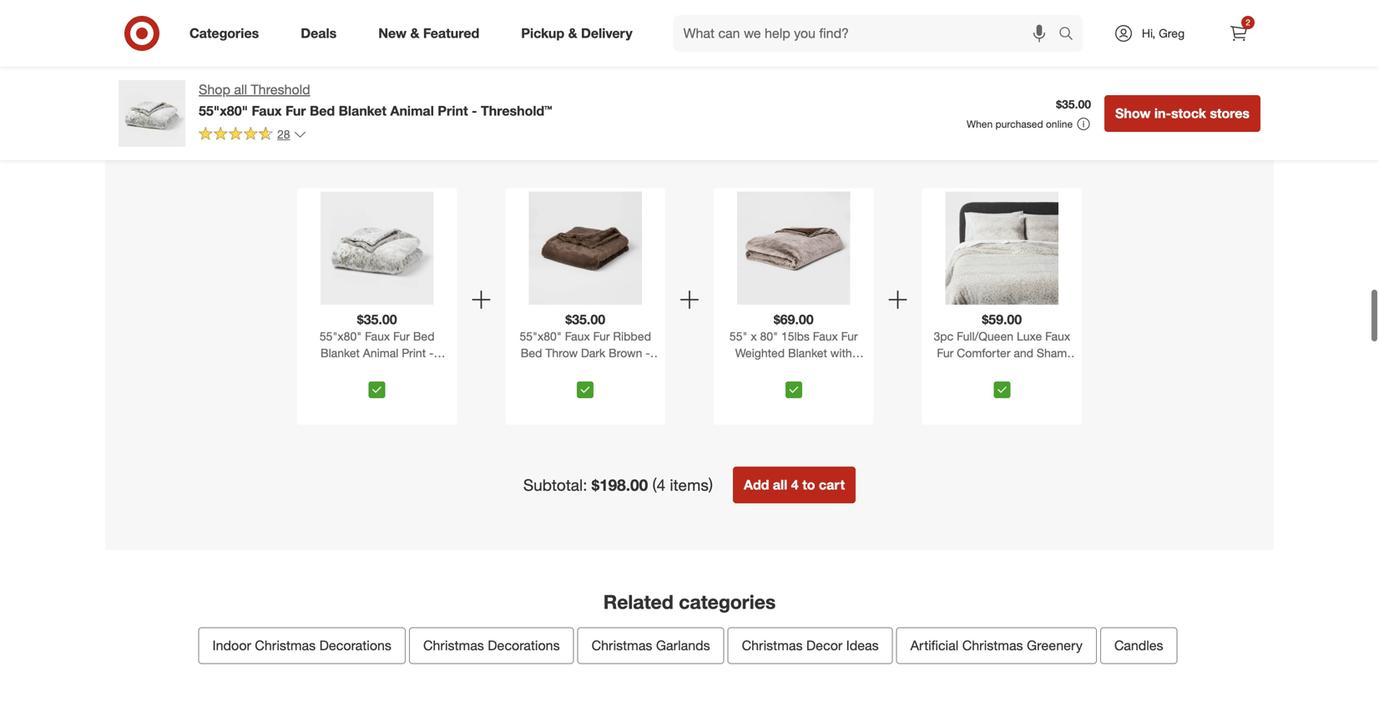 Task type: vqa. For each thing, say whether or not it's contained in the screenshot.
results
no



Task type: describe. For each thing, give the bounding box(es) containing it.
$69.00
[[774, 311, 814, 328]]

cart
[[819, 477, 845, 493]]

fur inside $35.00 55"x80" faux fur bed blanket animal print - threshold™
[[393, 329, 410, 344]]

55"x80" faux fur bed blanket animal print - threshold™ image
[[321, 191, 434, 305]]

set
[[950, 362, 967, 377]]

pickup
[[521, 25, 565, 41]]

greg
[[1159, 26, 1185, 40]]

christmas garlands link
[[577, 628, 724, 664]]

categories link
[[175, 15, 280, 52]]

3pc
[[934, 329, 954, 344]]

$69.00 55" x 80" 15lbs faux fur weighted blanket with removable cover brown - threshold™
[[725, 311, 863, 394]]

2 link
[[1221, 15, 1257, 52]]

faux inside the "$35.00 55"x80" faux fur ribbed bed throw dark brown - threshold™"
[[565, 329, 590, 344]]

in-
[[1155, 105, 1171, 121]]

55"x80" faux fur ribbed bed throw dark brown - threshold™ image
[[529, 191, 642, 305]]

online
[[1046, 118, 1073, 130]]

$35.00 for $35.00 55"x80" faux fur ribbed bed throw dark brown - threshold™
[[566, 311, 605, 328]]

artificial christmas greenery link
[[896, 628, 1097, 664]]

55"
[[730, 329, 748, 344]]

with
[[831, 346, 852, 360]]

subtotal: $198.00 (4 items)
[[523, 475, 713, 495]]

shop all threshold 55"x80" faux fur bed blanket animal print - threshold™
[[199, 81, 552, 119]]

55" x 80" 15lbs faux fur weighted blanket with removable cover brown - threshold™ link
[[717, 328, 870, 394]]

add
[[744, 477, 769, 493]]

$35.00 for $35.00 55"x80" faux fur bed blanket animal print - threshold™
[[357, 311, 397, 328]]

bed inside $35.00 55"x80" faux fur bed blanket animal print - threshold™
[[413, 329, 435, 344]]

new & featured link
[[364, 15, 500, 52]]

3pc full/queen luxe faux fur comforter and sham set snow leopard - threshold™ image
[[946, 191, 1059, 305]]

full/queen
[[957, 329, 1014, 344]]

blanket inside $69.00 55" x 80" 15lbs faux fur weighted blanket with removable cover brown - threshold™
[[788, 346, 827, 360]]

categories
[[679, 590, 776, 614]]

removable
[[725, 362, 784, 377]]

ideas
[[846, 638, 879, 654]]

image of 55"x80" faux fur bed blanket animal print - threshold™ image
[[119, 80, 185, 147]]

to
[[802, 477, 815, 493]]

5 christmas from the left
[[962, 638, 1023, 654]]

80"
[[760, 329, 778, 344]]

christmas for christmas decor ideas
[[742, 638, 803, 654]]

$59.00
[[982, 311, 1022, 328]]

threshold™ inside the "$35.00 55"x80" faux fur ribbed bed throw dark brown - threshold™"
[[556, 362, 615, 377]]

hi, greg
[[1142, 26, 1185, 40]]

christmas decorations link
[[409, 628, 574, 664]]

search
[[1051, 27, 1091, 43]]

stores
[[1210, 105, 1250, 121]]

indoor christmas decorations
[[212, 638, 392, 654]]

15lbs
[[781, 329, 810, 344]]

show in-stock stores button
[[1105, 95, 1261, 132]]

all for add
[[773, 477, 788, 493]]

threshold™ inside shop all threshold 55"x80" faux fur bed blanket animal print - threshold™
[[481, 103, 552, 119]]

show
[[1116, 105, 1151, 121]]

brown inside $69.00 55" x 80" 15lbs faux fur weighted blanket with removable cover brown - threshold™
[[821, 362, 855, 377]]

candles
[[1115, 638, 1164, 654]]

leopard
[[1003, 362, 1047, 377]]

What can we help you find? suggestions appear below search field
[[674, 15, 1063, 52]]

- inside $59.00 3pc full/queen luxe faux fur comforter and sham set snow leopard - threshold™
[[1050, 362, 1055, 377]]

- inside $69.00 55" x 80" 15lbs faux fur weighted blanket with removable cover brown - threshold™
[[858, 362, 863, 377]]

blanket inside $35.00 55"x80" faux fur bed blanket animal print - threshold™
[[321, 346, 360, 360]]

28 link
[[199, 126, 307, 145]]

animal inside shop all threshold 55"x80" faux fur bed blanket animal print - threshold™
[[390, 103, 434, 119]]

3pc full/queen luxe faux fur comforter and sham set snow leopard - threshold™ link
[[926, 328, 1079, 394]]

55"x80" inside shop all threshold 55"x80" faux fur bed blanket animal print - threshold™
[[199, 103, 248, 119]]

christmas decorations
[[423, 638, 560, 654]]

delivery
[[581, 25, 633, 41]]

pickup & delivery link
[[507, 15, 653, 52]]

new
[[378, 25, 407, 41]]

$35.00 55"x80" faux fur ribbed bed throw dark brown - threshold™
[[520, 311, 651, 377]]

add all 4 to cart
[[744, 477, 845, 493]]

- inside the "$35.00 55"x80" faux fur ribbed bed throw dark brown - threshold™"
[[646, 346, 650, 360]]

comforter
[[957, 346, 1011, 360]]

artificial
[[911, 638, 959, 654]]

candles link
[[1100, 628, 1178, 664]]

fur inside the "$35.00 55"x80" faux fur ribbed bed throw dark brown - threshold™"
[[593, 329, 610, 344]]

artificial christmas greenery
[[911, 638, 1083, 654]]

add all 4 to cart button
[[733, 467, 856, 503]]

dark
[[581, 346, 606, 360]]

featured
[[423, 25, 480, 41]]

ribbed
[[613, 329, 651, 344]]

subtotal:
[[523, 475, 587, 495]]

fur inside $69.00 55" x 80" 15lbs faux fur weighted blanket with removable cover brown - threshold™
[[841, 329, 858, 344]]

indoor christmas decorations link
[[198, 628, 406, 664]]

purchased
[[996, 118, 1043, 130]]

deals link
[[287, 15, 358, 52]]

indoor
[[212, 638, 251, 654]]



Task type: locate. For each thing, give the bounding box(es) containing it.
fur inside shop all threshold 55"x80" faux fur bed blanket animal print - threshold™
[[286, 103, 306, 119]]

and
[[1014, 346, 1034, 360]]

2 christmas from the left
[[423, 638, 484, 654]]

1 horizontal spatial all
[[773, 477, 788, 493]]

0 horizontal spatial bed
[[310, 103, 335, 119]]

1 vertical spatial animal
[[363, 346, 399, 360]]

christmas decor ideas link
[[728, 628, 893, 664]]

christmas decor ideas
[[742, 638, 879, 654]]

hi,
[[1142, 26, 1156, 40]]

stock
[[1171, 105, 1207, 121]]

55"x80" inside the "$35.00 55"x80" faux fur ribbed bed throw dark brown - threshold™"
[[520, 329, 562, 344]]

& inside 'link'
[[568, 25, 577, 41]]

faux inside $59.00 3pc full/queen luxe faux fur comforter and sham set snow leopard - threshold™
[[1045, 329, 1071, 344]]

animal inside $35.00 55"x80" faux fur bed blanket animal print - threshold™
[[363, 346, 399, 360]]

fur inside $59.00 3pc full/queen luxe faux fur comforter and sham set snow leopard - threshold™
[[937, 346, 954, 360]]

0 horizontal spatial &
[[410, 25, 420, 41]]

& right pickup
[[568, 25, 577, 41]]

$35.00 up the 55"x80" faux fur bed blanket animal print - threshold™ 'link'
[[357, 311, 397, 328]]

sham
[[1037, 346, 1067, 360]]

animal
[[390, 103, 434, 119], [363, 346, 399, 360]]

all left 4
[[773, 477, 788, 493]]

0 vertical spatial all
[[234, 81, 247, 98]]

greenery
[[1027, 638, 1083, 654]]

related
[[603, 590, 674, 614]]

throw
[[546, 346, 578, 360]]

2
[[1246, 17, 1251, 28]]

0 vertical spatial print
[[438, 103, 468, 119]]

None checkbox
[[577, 382, 594, 398], [785, 382, 802, 398], [577, 382, 594, 398], [785, 382, 802, 398]]

0 vertical spatial bed
[[310, 103, 335, 119]]

decor
[[806, 638, 843, 654]]

print inside $35.00 55"x80" faux fur bed blanket animal print - threshold™
[[402, 346, 426, 360]]

print
[[438, 103, 468, 119], [402, 346, 426, 360]]

1 horizontal spatial bed
[[413, 329, 435, 344]]

$59.00 3pc full/queen luxe faux fur comforter and sham set snow leopard - threshold™
[[934, 311, 1071, 394]]

show in-stock stores
[[1116, 105, 1250, 121]]

garlands
[[656, 638, 710, 654]]

0 horizontal spatial all
[[234, 81, 247, 98]]

1 horizontal spatial decorations
[[488, 638, 560, 654]]

55"x80" inside $35.00 55"x80" faux fur bed blanket animal print - threshold™
[[320, 329, 362, 344]]

brown
[[609, 346, 642, 360], [821, 362, 855, 377]]

brown inside the "$35.00 55"x80" faux fur ribbed bed throw dark brown - threshold™"
[[609, 346, 642, 360]]

1 christmas from the left
[[255, 638, 316, 654]]

deals
[[301, 25, 337, 41]]

& for pickup
[[568, 25, 577, 41]]

2 horizontal spatial $35.00
[[1056, 97, 1091, 112]]

all inside button
[[773, 477, 788, 493]]

55"x80" for $35.00 55"x80" faux fur ribbed bed throw dark brown - threshold™
[[520, 329, 562, 344]]

faux
[[252, 103, 282, 119], [365, 329, 390, 344], [565, 329, 590, 344], [813, 329, 838, 344], [1045, 329, 1071, 344]]

decorations inside "link"
[[319, 638, 392, 654]]

weighted
[[735, 346, 785, 360]]

threshold™
[[481, 103, 552, 119], [348, 362, 406, 377], [556, 362, 615, 377], [765, 379, 823, 394], [973, 379, 1031, 394]]

pickup & delivery
[[521, 25, 633, 41]]

1 vertical spatial bed
[[413, 329, 435, 344]]

snow
[[971, 362, 1000, 377]]

bed inside the "$35.00 55"x80" faux fur ribbed bed throw dark brown - threshold™"
[[521, 346, 542, 360]]

christmas for christmas garlands
[[592, 638, 652, 654]]

$35.00 up 55"x80" faux fur ribbed bed throw dark brown - threshold™ link
[[566, 311, 605, 328]]

christmas garlands
[[592, 638, 710, 654]]

all inside shop all threshold 55"x80" faux fur bed blanket animal print - threshold™
[[234, 81, 247, 98]]

decorations
[[319, 638, 392, 654], [488, 638, 560, 654]]

$35.00 inside $35.00 55"x80" faux fur bed blanket animal print - threshold™
[[357, 311, 397, 328]]

threshold
[[251, 81, 310, 98]]

55"x80" faux fur ribbed bed throw dark brown - threshold™ link
[[509, 328, 662, 377]]

2 horizontal spatial bed
[[521, 346, 542, 360]]

$35.00 for $35.00
[[1056, 97, 1091, 112]]

blanket
[[339, 103, 387, 119], [321, 346, 360, 360], [788, 346, 827, 360]]

x
[[751, 329, 757, 344]]

1 horizontal spatial &
[[568, 25, 577, 41]]

1 decorations from the left
[[319, 638, 392, 654]]

1 vertical spatial brown
[[821, 362, 855, 377]]

when
[[967, 118, 993, 130]]

0 horizontal spatial decorations
[[319, 638, 392, 654]]

2 decorations from the left
[[488, 638, 560, 654]]

1 vertical spatial all
[[773, 477, 788, 493]]

(4
[[652, 475, 666, 495]]

55" x 80" 15lbs faux fur weighted blanket with removable cover brown - threshold™ image
[[737, 191, 850, 305]]

& for new
[[410, 25, 420, 41]]

all for shop
[[234, 81, 247, 98]]

55"x80" for $35.00 55"x80" faux fur bed blanket animal print - threshold™
[[320, 329, 362, 344]]

0 vertical spatial brown
[[609, 346, 642, 360]]

1 vertical spatial print
[[402, 346, 426, 360]]

bed inside shop all threshold 55"x80" faux fur bed blanket animal print - threshold™
[[310, 103, 335, 119]]

$35.00
[[1056, 97, 1091, 112], [357, 311, 397, 328], [566, 311, 605, 328]]

shop
[[199, 81, 230, 98]]

$35.00 up online
[[1056, 97, 1091, 112]]

christmas inside "link"
[[255, 638, 316, 654]]

bed
[[310, 103, 335, 119], [413, 329, 435, 344], [521, 346, 542, 360]]

None checkbox
[[369, 382, 386, 398], [994, 382, 1011, 398], [369, 382, 386, 398], [994, 382, 1011, 398]]

-
[[472, 103, 477, 119], [429, 346, 434, 360], [646, 346, 650, 360], [858, 362, 863, 377], [1050, 362, 1055, 377]]

faux inside $69.00 55" x 80" 15lbs faux fur weighted blanket with removable cover brown - threshold™
[[813, 329, 838, 344]]

4 christmas from the left
[[742, 638, 803, 654]]

faux inside $35.00 55"x80" faux fur bed blanket animal print - threshold™
[[365, 329, 390, 344]]

christmas inside 'link'
[[742, 638, 803, 654]]

threshold™ inside $69.00 55" x 80" 15lbs faux fur weighted blanket with removable cover brown - threshold™
[[765, 379, 823, 394]]

1 & from the left
[[410, 25, 420, 41]]

1 horizontal spatial print
[[438, 103, 468, 119]]

- inside shop all threshold 55"x80" faux fur bed blanket animal print - threshold™
[[472, 103, 477, 119]]

3 christmas from the left
[[592, 638, 652, 654]]

when purchased online
[[967, 118, 1073, 130]]

2 horizontal spatial 55"x80"
[[520, 329, 562, 344]]

$35.00 inside the "$35.00 55"x80" faux fur ribbed bed throw dark brown - threshold™"
[[566, 311, 605, 328]]

categories
[[190, 25, 259, 41]]

brown down ribbed
[[609, 346, 642, 360]]

$198.00
[[592, 475, 648, 495]]

0 horizontal spatial 55"x80"
[[199, 103, 248, 119]]

0 horizontal spatial brown
[[609, 346, 642, 360]]

all right shop
[[234, 81, 247, 98]]

blanket inside shop all threshold 55"x80" faux fur bed blanket animal print - threshold™
[[339, 103, 387, 119]]

christmas
[[255, 638, 316, 654], [423, 638, 484, 654], [592, 638, 652, 654], [742, 638, 803, 654], [962, 638, 1023, 654]]

1 horizontal spatial $35.00
[[566, 311, 605, 328]]

1 horizontal spatial 55"x80"
[[320, 329, 362, 344]]

2 vertical spatial bed
[[521, 346, 542, 360]]

28
[[277, 127, 290, 141]]

- inside $35.00 55"x80" faux fur bed blanket animal print - threshold™
[[429, 346, 434, 360]]

faux inside shop all threshold 55"x80" faux fur bed blanket animal print - threshold™
[[252, 103, 282, 119]]

luxe
[[1017, 329, 1042, 344]]

cover
[[787, 362, 818, 377]]

print inside shop all threshold 55"x80" faux fur bed blanket animal print - threshold™
[[438, 103, 468, 119]]

0 horizontal spatial print
[[402, 346, 426, 360]]

related categories
[[603, 590, 776, 614]]

55"x80"
[[199, 103, 248, 119], [320, 329, 362, 344], [520, 329, 562, 344]]

search button
[[1051, 15, 1091, 55]]

& right the 'new'
[[410, 25, 420, 41]]

55"x80" faux fur bed blanket animal print - threshold™ link
[[301, 328, 454, 377]]

1 horizontal spatial brown
[[821, 362, 855, 377]]

threshold™ inside $59.00 3pc full/queen luxe faux fur comforter and sham set snow leopard - threshold™
[[973, 379, 1031, 394]]

new & featured
[[378, 25, 480, 41]]

brown down with
[[821, 362, 855, 377]]

christmas for christmas decorations
[[423, 638, 484, 654]]

2 & from the left
[[568, 25, 577, 41]]

$35.00 55"x80" faux fur bed blanket animal print - threshold™
[[320, 311, 435, 377]]

0 vertical spatial animal
[[390, 103, 434, 119]]

items)
[[670, 475, 713, 495]]

&
[[410, 25, 420, 41], [568, 25, 577, 41]]

4
[[791, 477, 799, 493]]

0 horizontal spatial $35.00
[[357, 311, 397, 328]]

threshold™ inside $35.00 55"x80" faux fur bed blanket animal print - threshold™
[[348, 362, 406, 377]]



